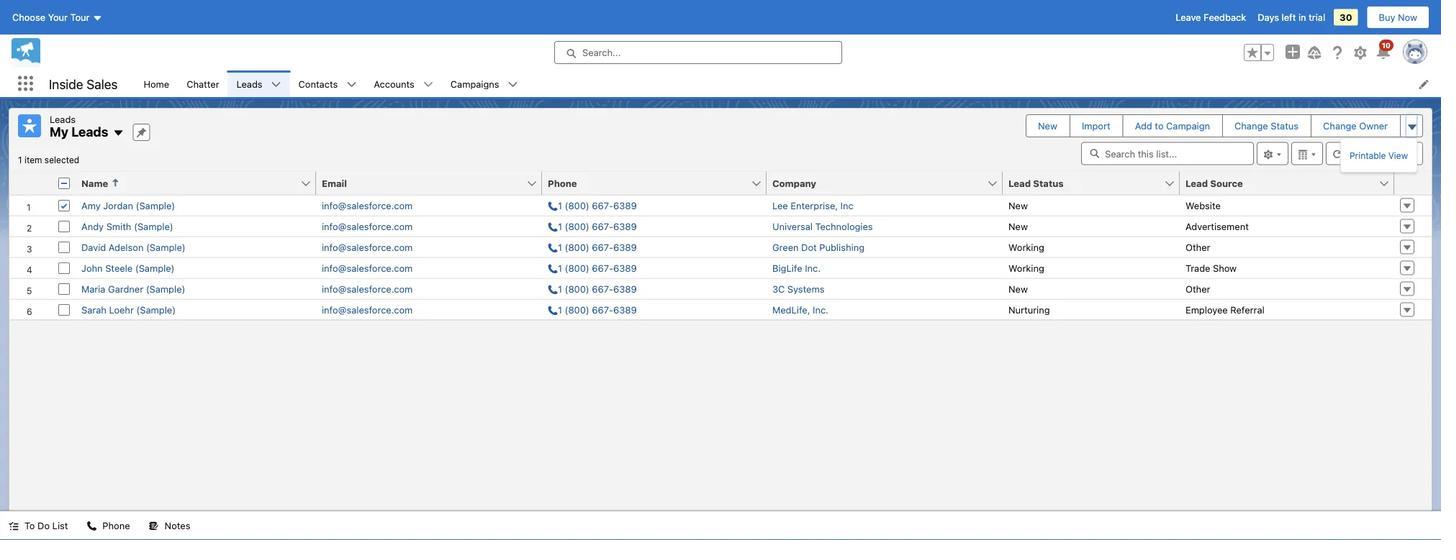 Task type: vqa. For each thing, say whether or not it's contained in the screenshot.


Task type: describe. For each thing, give the bounding box(es) containing it.
info@salesforce.com link for andy smith (sample)
[[322, 221, 413, 232]]

contacts link
[[290, 71, 346, 97]]

667- for green dot publishing
[[592, 242, 613, 253]]

name button
[[76, 172, 300, 195]]

enterprise,
[[791, 200, 838, 211]]

leads right leads image
[[50, 114, 76, 125]]

do
[[37, 521, 50, 532]]

amy
[[81, 200, 101, 211]]

new for website
[[1009, 200, 1028, 211]]

feedback
[[1204, 12, 1246, 23]]

andy smith (sample)
[[81, 221, 173, 232]]

(800) for medlife,
[[565, 305, 589, 315]]

info@salesforce.com for david adelson (sample)
[[322, 242, 413, 253]]

loehr
[[109, 305, 134, 315]]

search...
[[582, 47, 621, 58]]

(sample) for sarah loehr (sample)
[[136, 305, 176, 315]]

info@salesforce.com link for david adelson (sample)
[[322, 242, 413, 253]]

inc. for medlife, inc.
[[813, 305, 829, 315]]

1 horizontal spatial phone button
[[542, 172, 751, 195]]

1 (800) 667-6389 for biglife
[[558, 263, 637, 274]]

buy
[[1379, 12, 1396, 23]]

left
[[1282, 12, 1296, 23]]

1 for amy jordan (sample)
[[558, 200, 562, 211]]

1 (800) 667-6389 for universal
[[558, 221, 637, 232]]

text default image for campaigns
[[508, 80, 518, 90]]

1 (800) 667-6389 for 3c
[[558, 284, 637, 294]]

(800) for universal
[[565, 221, 589, 232]]

maria
[[81, 284, 105, 294]]

days left in trial
[[1258, 12, 1325, 23]]

change status button
[[1223, 115, 1310, 137]]

inc
[[841, 200, 854, 211]]

sarah loehr (sample) link
[[81, 305, 176, 315]]

1 for sarah loehr (sample)
[[558, 305, 562, 315]]

0 horizontal spatial phone
[[103, 521, 130, 532]]

import
[[1082, 121, 1111, 131]]

info@salesforce.com for amy jordan (sample)
[[322, 200, 413, 211]]

667- for biglife inc.
[[592, 263, 613, 274]]

text default image for accounts
[[423, 80, 433, 90]]

lead for lead status
[[1009, 178, 1031, 189]]

10 button
[[1375, 40, 1394, 61]]

item
[[24, 155, 42, 165]]

referral
[[1231, 305, 1265, 315]]

add to campaign
[[1135, 121, 1210, 131]]

my leads grid
[[9, 172, 1432, 321]]

1 (800) 667-6389 link for green
[[548, 242, 637, 253]]

accounts link
[[365, 71, 423, 97]]

(800) for 3c
[[565, 284, 589, 294]]

info@salesforce.com link for sarah loehr (sample)
[[322, 305, 413, 315]]

leads right my
[[71, 124, 108, 140]]

6389 for medlife, inc.
[[613, 305, 637, 315]]

1 (800) 667-6389 link for lee
[[548, 200, 637, 211]]

1 for david adelson (sample)
[[558, 242, 562, 253]]

trade
[[1186, 263, 1210, 274]]

(sample) for john steele (sample)
[[135, 263, 175, 274]]

my
[[50, 124, 68, 140]]

lead source button
[[1180, 172, 1379, 195]]

3c systems link
[[772, 284, 825, 294]]

working for trade show
[[1009, 263, 1044, 274]]

tour
[[70, 12, 90, 23]]

other for working
[[1186, 242, 1210, 253]]

change status
[[1235, 121, 1299, 131]]

leads link
[[228, 71, 271, 97]]

email element
[[316, 172, 551, 195]]

email
[[322, 178, 347, 189]]

smith
[[106, 221, 131, 232]]

my leads status
[[18, 155, 79, 165]]

lead status
[[1009, 178, 1064, 189]]

1 (800) 667-6389 for medlife,
[[558, 305, 637, 315]]

text default image for phone
[[87, 522, 97, 532]]

lead status button
[[1003, 172, 1164, 195]]

biglife
[[772, 263, 802, 274]]

change owner button
[[1312, 115, 1399, 137]]

my leads|leads|list view element
[[9, 108, 1433, 512]]

text default image for to do list
[[9, 522, 19, 532]]

667- for lee enterprise, inc
[[592, 200, 613, 211]]

now
[[1398, 12, 1417, 23]]

choose your tour button
[[12, 6, 103, 29]]

list containing home
[[135, 71, 1441, 97]]

add to campaign button
[[1124, 115, 1222, 137]]

dot
[[801, 242, 817, 253]]

sarah
[[81, 305, 106, 315]]

jordan
[[103, 200, 133, 211]]

667- for medlife, inc.
[[592, 305, 613, 315]]

buy now button
[[1367, 6, 1430, 29]]

owner
[[1359, 121, 1388, 131]]

lee enterprise, inc link
[[772, 200, 854, 211]]

contacts list item
[[290, 71, 365, 97]]

name element
[[76, 172, 325, 195]]

choose your tour
[[12, 12, 90, 23]]

1 (800) 667-6389 for green
[[558, 242, 637, 253]]

1 (800) 667-6389 link for biglife
[[548, 263, 637, 274]]

in
[[1299, 12, 1306, 23]]

home
[[144, 78, 169, 89]]

andy smith (sample) link
[[81, 221, 173, 232]]

667- for 3c systems
[[592, 284, 613, 294]]

green
[[772, 242, 799, 253]]

email button
[[316, 172, 526, 195]]

1 item selected
[[18, 155, 79, 165]]

universal technologies
[[772, 221, 873, 232]]

david adelson (sample) link
[[81, 242, 186, 253]]

info@salesforce.com for sarah loehr (sample)
[[322, 305, 413, 315]]

inside
[[49, 76, 83, 92]]

phone inside my leads grid
[[548, 178, 577, 189]]

steele
[[105, 263, 133, 274]]

lead status element
[[1003, 172, 1189, 195]]

buy now
[[1379, 12, 1417, 23]]

to
[[1155, 121, 1164, 131]]

10
[[1382, 41, 1391, 49]]

campaigns link
[[442, 71, 508, 97]]

systems
[[787, 284, 825, 294]]

lead source element
[[1180, 172, 1403, 195]]

(sample) for amy jordan (sample)
[[136, 200, 175, 211]]

change for change status
[[1235, 121, 1268, 131]]

company
[[772, 178, 816, 189]]

6389 for lee enterprise, inc
[[613, 200, 637, 211]]

1 for andy smith (sample)
[[558, 221, 562, 232]]

search... button
[[554, 41, 842, 64]]

company element
[[767, 172, 1011, 195]]

david
[[81, 242, 106, 253]]

action image
[[1394, 172, 1432, 195]]

employee referral
[[1186, 305, 1265, 315]]

item number image
[[9, 172, 53, 195]]

amy jordan (sample)
[[81, 200, 175, 211]]

green dot publishing
[[772, 242, 865, 253]]

accounts
[[374, 78, 415, 89]]



Task type: locate. For each thing, give the bounding box(es) containing it.
2 667- from the top
[[592, 221, 613, 232]]

technologies
[[815, 221, 873, 232]]

2 1 (800) 667-6389 link from the top
[[548, 221, 637, 232]]

3 667- from the top
[[592, 242, 613, 253]]

change for change owner
[[1323, 121, 1357, 131]]

john steele (sample)
[[81, 263, 175, 274]]

maria gardner (sample) link
[[81, 284, 185, 294]]

text default image right "my leads"
[[113, 128, 124, 139]]

(sample) up david adelson (sample)
[[134, 221, 173, 232]]

lead
[[1009, 178, 1031, 189], [1186, 178, 1208, 189]]

1 vertical spatial status
[[1033, 178, 1064, 189]]

other up trade
[[1186, 242, 1210, 253]]

1 vertical spatial other
[[1186, 284, 1210, 294]]

inc. down systems
[[813, 305, 829, 315]]

1 info@salesforce.com link from the top
[[322, 200, 413, 211]]

(800)
[[565, 200, 589, 211], [565, 221, 589, 232], [565, 242, 589, 253], [565, 263, 589, 274], [565, 284, 589, 294], [565, 305, 589, 315]]

0 horizontal spatial change
[[1235, 121, 1268, 131]]

0 vertical spatial working
[[1009, 242, 1044, 253]]

medlife, inc. link
[[772, 305, 829, 315]]

to
[[24, 521, 35, 532]]

text default image left to
[[9, 522, 19, 532]]

lee
[[772, 200, 788, 211]]

other
[[1186, 242, 1210, 253], [1186, 284, 1210, 294]]

status
[[1271, 121, 1299, 131], [1033, 178, 1064, 189]]

medlife, inc.
[[772, 305, 829, 315]]

info@salesforce.com for maria gardner (sample)
[[322, 284, 413, 294]]

(sample) up andy smith (sample) link
[[136, 200, 175, 211]]

list
[[135, 71, 1441, 97]]

change owner
[[1323, 121, 1388, 131]]

0 vertical spatial phone button
[[542, 172, 751, 195]]

text default image inside campaigns list item
[[508, 80, 518, 90]]

text default image inside notes button
[[149, 522, 159, 532]]

2 working from the top
[[1009, 263, 1044, 274]]

1 (800) 667-6389 link for universal
[[548, 221, 637, 232]]

1 lead from the left
[[1009, 178, 1031, 189]]

leave feedback link
[[1176, 12, 1246, 23]]

0 vertical spatial status
[[1271, 121, 1299, 131]]

6 info@salesforce.com from the top
[[322, 305, 413, 315]]

new for advertisement
[[1009, 221, 1028, 232]]

andy
[[81, 221, 104, 232]]

1 vertical spatial phone
[[103, 521, 130, 532]]

campaigns
[[451, 78, 499, 89]]

notes
[[165, 521, 190, 532]]

import button
[[1070, 115, 1122, 137]]

(sample) down david adelson (sample)
[[135, 263, 175, 274]]

text default image right 'contacts'
[[346, 80, 357, 90]]

biglife inc.
[[772, 263, 821, 274]]

to do list
[[24, 521, 68, 532]]

phone element
[[542, 172, 775, 195]]

maria gardner (sample)
[[81, 284, 185, 294]]

employee
[[1186, 305, 1228, 315]]

3 info@salesforce.com link from the top
[[322, 242, 413, 253]]

667- for universal technologies
[[592, 221, 613, 232]]

john steele (sample) link
[[81, 263, 175, 274]]

2 lead from the left
[[1186, 178, 1208, 189]]

1 horizontal spatial lead
[[1186, 178, 1208, 189]]

5 info@salesforce.com from the top
[[322, 284, 413, 294]]

lead inside "button"
[[1009, 178, 1031, 189]]

667-
[[592, 200, 613, 211], [592, 221, 613, 232], [592, 242, 613, 253], [592, 263, 613, 274], [592, 284, 613, 294], [592, 305, 613, 315]]

new button
[[1027, 115, 1069, 137]]

inc. down dot
[[805, 263, 821, 274]]

working for other
[[1009, 242, 1044, 253]]

2 1 (800) 667-6389 from the top
[[558, 221, 637, 232]]

name
[[81, 178, 108, 189]]

other for new
[[1186, 284, 1210, 294]]

sarah loehr (sample)
[[81, 305, 176, 315]]

change left the owner
[[1323, 121, 1357, 131]]

text default image right accounts
[[423, 80, 433, 90]]

info@salesforce.com link for john steele (sample)
[[322, 263, 413, 274]]

3c systems
[[772, 284, 825, 294]]

show
[[1213, 263, 1237, 274]]

1 1 (800) 667-6389 from the top
[[558, 200, 637, 211]]

chatter
[[187, 78, 219, 89]]

info@salesforce.com for andy smith (sample)
[[322, 221, 413, 232]]

0 horizontal spatial phone button
[[78, 512, 139, 541]]

2 (800) from the top
[[565, 221, 589, 232]]

advertisement
[[1186, 221, 1249, 232]]

1 text default image from the left
[[271, 80, 281, 90]]

leads inside 'list item'
[[237, 78, 262, 89]]

biglife inc. link
[[772, 263, 821, 274]]

4 1 (800) 667-6389 link from the top
[[548, 263, 637, 274]]

phone
[[548, 178, 577, 189], [103, 521, 130, 532]]

4 text default image from the left
[[508, 80, 518, 90]]

0 vertical spatial other
[[1186, 242, 1210, 253]]

text default image inside accounts "list item"
[[423, 80, 433, 90]]

3 text default image from the left
[[423, 80, 433, 90]]

(sample) down maria gardner (sample)
[[136, 305, 176, 315]]

6389 for 3c systems
[[613, 284, 637, 294]]

(sample)
[[136, 200, 175, 211], [134, 221, 173, 232], [146, 242, 186, 253], [135, 263, 175, 274], [146, 284, 185, 294], [136, 305, 176, 315]]

1 1 (800) 667-6389 link from the top
[[548, 200, 637, 211]]

info@salesforce.com link for amy jordan (sample)
[[322, 200, 413, 211]]

status down new button
[[1033, 178, 1064, 189]]

2 info@salesforce.com from the top
[[322, 221, 413, 232]]

0 horizontal spatial lead
[[1009, 178, 1031, 189]]

trade show
[[1186, 263, 1237, 274]]

leave feedback
[[1176, 12, 1246, 23]]

new
[[1038, 121, 1057, 131], [1009, 200, 1028, 211], [1009, 221, 1028, 232], [1009, 284, 1028, 294]]

list
[[52, 521, 68, 532]]

universal
[[772, 221, 813, 232]]

5 667- from the top
[[592, 284, 613, 294]]

chatter link
[[178, 71, 228, 97]]

leads image
[[18, 114, 41, 137]]

selected
[[45, 155, 79, 165]]

medlife,
[[772, 305, 810, 315]]

to do list button
[[0, 512, 77, 541]]

5 info@salesforce.com link from the top
[[322, 284, 413, 294]]

6389 for biglife inc.
[[613, 263, 637, 274]]

5 6389 from the top
[[613, 284, 637, 294]]

new for other
[[1009, 284, 1028, 294]]

trial
[[1309, 12, 1325, 23]]

0 vertical spatial phone
[[548, 178, 577, 189]]

(800) for green
[[565, 242, 589, 253]]

Search My Leads list view. search field
[[1081, 142, 1254, 165]]

status for change status
[[1271, 121, 1299, 131]]

change up the source
[[1235, 121, 1268, 131]]

david adelson (sample)
[[81, 242, 186, 253]]

6389
[[613, 200, 637, 211], [613, 221, 637, 232], [613, 242, 637, 253], [613, 263, 637, 274], [613, 284, 637, 294], [613, 305, 637, 315]]

text default image
[[271, 80, 281, 90], [346, 80, 357, 90], [423, 80, 433, 90], [508, 80, 518, 90]]

status up lead source button
[[1271, 121, 1299, 131]]

4 info@salesforce.com link from the top
[[322, 263, 413, 274]]

website
[[1186, 200, 1221, 211]]

6389 for green dot publishing
[[613, 242, 637, 253]]

(800) for lee
[[565, 200, 589, 211]]

info@salesforce.com
[[322, 200, 413, 211], [322, 221, 413, 232], [322, 242, 413, 253], [322, 263, 413, 274], [322, 284, 413, 294], [322, 305, 413, 315]]

info@salesforce.com link for maria gardner (sample)
[[322, 284, 413, 294]]

1 (800) 667-6389 for lee
[[558, 200, 637, 211]]

4 667- from the top
[[592, 263, 613, 274]]

text default image for notes
[[149, 522, 159, 532]]

5 1 (800) 667-6389 from the top
[[558, 284, 637, 294]]

6 1 (800) 667-6389 link from the top
[[548, 305, 637, 315]]

accounts list item
[[365, 71, 442, 97]]

2 text default image from the left
[[346, 80, 357, 90]]

2 info@salesforce.com link from the top
[[322, 221, 413, 232]]

1 6389 from the top
[[613, 200, 637, 211]]

info@salesforce.com for john steele (sample)
[[322, 263, 413, 274]]

text default image inside contacts list item
[[346, 80, 357, 90]]

6 info@salesforce.com link from the top
[[322, 305, 413, 315]]

0 horizontal spatial status
[[1033, 178, 1064, 189]]

(sample) for maria gardner (sample)
[[146, 284, 185, 294]]

6 1 (800) 667-6389 from the top
[[558, 305, 637, 315]]

inside sales
[[49, 76, 118, 92]]

lee enterprise, inc
[[772, 200, 854, 211]]

1 vertical spatial inc.
[[813, 305, 829, 315]]

2 change from the left
[[1323, 121, 1357, 131]]

my leads
[[50, 124, 108, 140]]

3 (800) from the top
[[565, 242, 589, 253]]

leads right chatter
[[237, 78, 262, 89]]

1 horizontal spatial phone
[[548, 178, 577, 189]]

source
[[1210, 178, 1243, 189]]

1 info@salesforce.com from the top
[[322, 200, 413, 211]]

change
[[1235, 121, 1268, 131], [1323, 121, 1357, 131]]

item number element
[[9, 172, 53, 195]]

1 horizontal spatial status
[[1271, 121, 1299, 131]]

6389 for universal technologies
[[613, 221, 637, 232]]

info@salesforce.com link
[[322, 200, 413, 211], [322, 221, 413, 232], [322, 242, 413, 253], [322, 263, 413, 274], [322, 284, 413, 294], [322, 305, 413, 315]]

6 6389 from the top
[[613, 305, 637, 315]]

5 (800) from the top
[[565, 284, 589, 294]]

add
[[1135, 121, 1152, 131]]

text default image for leads
[[271, 80, 281, 90]]

3 6389 from the top
[[613, 242, 637, 253]]

status inside change status button
[[1271, 121, 1299, 131]]

text default image left contacts link
[[271, 80, 281, 90]]

text default image right campaigns
[[508, 80, 518, 90]]

text default image
[[113, 128, 124, 139], [9, 522, 19, 532], [87, 522, 97, 532], [149, 522, 159, 532]]

2 6389 from the top
[[613, 221, 637, 232]]

1 vertical spatial working
[[1009, 263, 1044, 274]]

(sample) for david adelson (sample)
[[146, 242, 186, 253]]

amy jordan (sample) link
[[81, 200, 175, 211]]

(sample) for andy smith (sample)
[[134, 221, 173, 232]]

lead down new button
[[1009, 178, 1031, 189]]

1 (800) 667-6389 link for medlife,
[[548, 305, 637, 315]]

choose
[[12, 12, 45, 23]]

(800) for biglife
[[565, 263, 589, 274]]

text default image for contacts
[[346, 80, 357, 90]]

your
[[48, 12, 68, 23]]

publishing
[[819, 242, 865, 253]]

other down trade
[[1186, 284, 1210, 294]]

1 change from the left
[[1235, 121, 1268, 131]]

1 (800) 667-6389 link for 3c
[[548, 284, 637, 294]]

lead source
[[1186, 178, 1243, 189]]

status for lead status
[[1033, 178, 1064, 189]]

1 for maria gardner (sample)
[[558, 284, 562, 294]]

1 other from the top
[[1186, 242, 1210, 253]]

(sample) right adelson
[[146, 242, 186, 253]]

campaigns list item
[[442, 71, 527, 97]]

new inside button
[[1038, 121, 1057, 131]]

4 1 (800) 667-6389 from the top
[[558, 263, 637, 274]]

group
[[1244, 44, 1274, 61]]

1
[[18, 155, 22, 165], [558, 200, 562, 211], [558, 221, 562, 232], [558, 242, 562, 253], [558, 263, 562, 274], [558, 284, 562, 294], [558, 305, 562, 315]]

cell inside my leads grid
[[53, 172, 76, 195]]

days
[[1258, 12, 1279, 23]]

lead for lead source
[[1186, 178, 1208, 189]]

4 6389 from the top
[[613, 263, 637, 274]]

4 (800) from the top
[[565, 263, 589, 274]]

text default image inside to do list button
[[9, 522, 19, 532]]

(sample) right gardner
[[146, 284, 185, 294]]

1 for john steele (sample)
[[558, 263, 562, 274]]

6 667- from the top
[[592, 305, 613, 315]]

status inside lead status "button"
[[1033, 178, 1064, 189]]

lead up website at the right top
[[1186, 178, 1208, 189]]

None search field
[[1081, 142, 1254, 165]]

campaign
[[1166, 121, 1210, 131]]

6 (800) from the top
[[565, 305, 589, 315]]

inc. for biglife inc.
[[805, 263, 821, 274]]

notes button
[[140, 512, 199, 541]]

1 vertical spatial phone button
[[78, 512, 139, 541]]

1 (800) from the top
[[565, 200, 589, 211]]

gardner
[[108, 284, 143, 294]]

2 other from the top
[[1186, 284, 1210, 294]]

1 horizontal spatial change
[[1323, 121, 1357, 131]]

leads list item
[[228, 71, 290, 97]]

1 working from the top
[[1009, 242, 1044, 253]]

cell
[[53, 172, 76, 195]]

30
[[1340, 12, 1352, 23]]

sales
[[87, 76, 118, 92]]

text default image left notes
[[149, 522, 159, 532]]

action element
[[1394, 172, 1432, 195]]

text default image inside leads 'list item'
[[271, 80, 281, 90]]

3 1 (800) 667-6389 from the top
[[558, 242, 637, 253]]

4 info@salesforce.com from the top
[[322, 263, 413, 274]]

leave
[[1176, 12, 1201, 23]]

5 1 (800) 667-6389 link from the top
[[548, 284, 637, 294]]

1 667- from the top
[[592, 200, 613, 211]]

0 vertical spatial inc.
[[805, 263, 821, 274]]

3 1 (800) 667-6389 link from the top
[[548, 242, 637, 253]]

lead inside button
[[1186, 178, 1208, 189]]

text default image right list
[[87, 522, 97, 532]]

company button
[[767, 172, 987, 195]]

green dot publishing link
[[772, 242, 865, 253]]

3 info@salesforce.com from the top
[[322, 242, 413, 253]]



